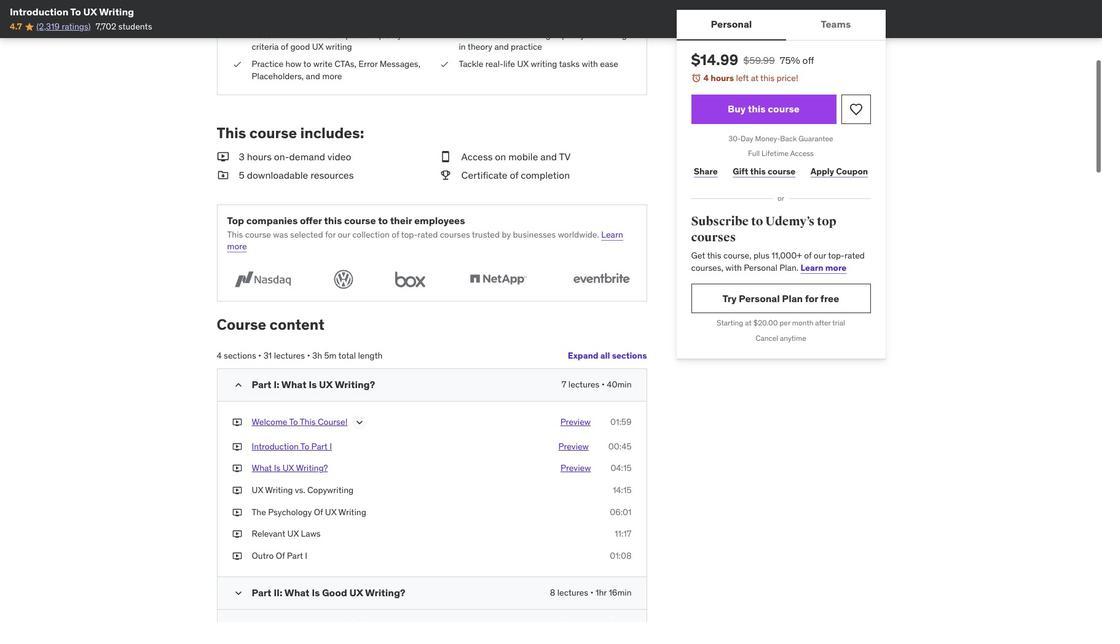 Task type: vqa. For each thing, say whether or not it's contained in the screenshot.
their
yes



Task type: locate. For each thing, give the bounding box(es) containing it.
0 vertical spatial to
[[70, 6, 81, 18]]

2 quality from the left
[[559, 29, 585, 40]]

part down relevant ux laws
[[287, 550, 303, 561]]

writing? right the "good"
[[365, 587, 406, 599]]

1 vertical spatial this
[[227, 229, 243, 240]]

11:17
[[615, 528, 632, 539]]

1 horizontal spatial of
[[314, 506, 323, 517]]

0 horizontal spatial quality
[[376, 29, 402, 40]]

ux down 'most' on the top left of page
[[312, 41, 324, 52]]

writing? down the total
[[335, 378, 375, 390]]

1 vertical spatial learn
[[801, 262, 824, 273]]

top- down top
[[828, 250, 845, 261]]

this for this course includes:
[[217, 123, 246, 142]]

courses down "subscribe"
[[691, 230, 736, 245]]

writing down know how to ensure high-quality ux writing in theory and practice
[[531, 58, 557, 69]]

0 horizontal spatial for
[[325, 229, 336, 240]]

2 vertical spatial and
[[541, 150, 557, 162]]

for left free at the top
[[805, 293, 818, 305]]

of
[[281, 41, 288, 52], [510, 169, 518, 181], [392, 229, 399, 240], [804, 250, 812, 261]]

of right outro at the left bottom of the page
[[276, 550, 285, 561]]

writing up ctas,
[[326, 41, 352, 52]]

0 vertical spatial more
[[322, 70, 342, 81]]

1 vertical spatial preview
[[559, 441, 589, 452]]

personal button
[[677, 10, 787, 39]]

1 vertical spatial top-
[[828, 250, 845, 261]]

get inside get this course, plus 11,000+ of our top-rated courses, with personal plan.
[[691, 250, 705, 261]]

i inside introduction to part i button
[[330, 441, 332, 452]]

6 xsmall image from the top
[[232, 550, 242, 562]]

of up the laws
[[314, 506, 323, 517]]

this inside button
[[748, 103, 766, 115]]

how inside practice how to write ctas, error messages, placeholders, and more
[[286, 58, 302, 69]]

our right 11,000+
[[814, 250, 826, 261]]

introduction to ux writing
[[10, 6, 134, 18]]

2 horizontal spatial to
[[300, 441, 309, 452]]

i down the laws
[[305, 550, 307, 561]]

1 horizontal spatial learn more
[[801, 262, 847, 273]]

0 vertical spatial learn more
[[227, 229, 623, 252]]

1 vertical spatial learn more link
[[801, 262, 847, 273]]

welcome to this course! button
[[252, 416, 348, 431]]

box image
[[389, 267, 431, 291]]

tab list
[[677, 10, 886, 41]]

important
[[336, 29, 374, 40]]

theory
[[468, 41, 492, 52]]

4 for 4 sections • 31 lectures • 3h 5m total length
[[217, 350, 222, 361]]

small image
[[217, 149, 229, 163], [439, 149, 452, 163], [439, 168, 452, 182]]

0 vertical spatial our
[[338, 229, 350, 240]]

i for introduction to part i
[[330, 441, 332, 452]]

4 hours left at this price!
[[704, 73, 798, 84]]

what
[[281, 378, 307, 390], [252, 463, 272, 474], [285, 587, 310, 599]]

course up 'on-'
[[249, 123, 297, 142]]

2 vertical spatial what
[[285, 587, 310, 599]]

xsmall image left the
[[232, 506, 242, 518]]

1 vertical spatial writing?
[[296, 463, 328, 474]]

0 horizontal spatial with
[[582, 58, 598, 69]]

hours for 4
[[711, 73, 734, 84]]

preview left "00:45"
[[559, 441, 589, 452]]

personal up $20.00
[[739, 293, 780, 305]]

1 vertical spatial i
[[305, 550, 307, 561]]

real-
[[486, 58, 504, 69]]

tackle real-life ux writing tasks with ease
[[459, 58, 618, 69]]

learn more link up free at the top
[[801, 262, 847, 273]]

introduction inside button
[[252, 441, 299, 452]]

14:15
[[613, 484, 632, 496]]

access down the back
[[790, 149, 814, 158]]

rated inside get this course, plus 11,000+ of our top-rated courses, with personal plan.
[[845, 250, 865, 261]]

ux right life
[[517, 58, 529, 69]]

what inside button
[[252, 463, 272, 474]]

how up theory
[[483, 29, 499, 40]]

0 horizontal spatial more
[[227, 241, 247, 252]]

teams button
[[787, 10, 886, 39]]

1 horizontal spatial and
[[495, 41, 509, 52]]

0 vertical spatial get
[[252, 29, 266, 40]]

with down course,
[[726, 262, 742, 273]]

to inside practice how to write ctas, error messages, placeholders, and more
[[303, 58, 311, 69]]

to down welcome to this course! button
[[300, 441, 309, 452]]

2 vertical spatial more
[[826, 262, 847, 273]]

learn more link for subscribe to udemy's top courses
[[801, 262, 847, 273]]

1 xsmall image from the top
[[232, 29, 242, 41]]

0 vertical spatial lectures
[[274, 350, 305, 361]]

is
[[309, 378, 317, 390], [274, 463, 281, 474], [312, 587, 320, 599]]

get up 'criteria'
[[252, 29, 266, 40]]

buy this course
[[728, 103, 800, 115]]

total
[[338, 350, 356, 361]]

this inside "link"
[[750, 166, 766, 177]]

0 horizontal spatial 4
[[217, 350, 222, 361]]

0 vertical spatial writing
[[99, 6, 134, 18]]

courses down employees at the left top of page
[[440, 229, 470, 240]]

access up "certificate"
[[461, 150, 493, 162]]

what is ux writing?
[[252, 463, 328, 474]]

with left ease
[[582, 58, 598, 69]]

1 vertical spatial introduction
[[252, 441, 299, 452]]

quality
[[376, 29, 402, 40], [559, 29, 585, 40]]

to for part
[[300, 441, 309, 452]]

1 vertical spatial lectures
[[569, 379, 600, 390]]

and down write
[[306, 70, 320, 81]]

more inside learn more
[[227, 241, 247, 252]]

xsmall image
[[439, 29, 449, 41], [439, 58, 449, 70], [232, 416, 242, 428], [232, 484, 242, 497], [232, 528, 242, 540]]

get for get this course, plus 11,000+ of our top-rated courses, with personal plan.
[[691, 250, 705, 261]]

more
[[322, 70, 342, 81], [227, 241, 247, 252], [826, 262, 847, 273]]

$14.99 $59.99 75% off
[[691, 50, 814, 69]]

• for 8 lectures • 1hr 16min
[[590, 587, 594, 598]]

0 vertical spatial writing
[[600, 29, 627, 40]]

lectures right 7
[[569, 379, 600, 390]]

know
[[459, 29, 481, 40]]

and inside know how to ensure high-quality ux writing in theory and practice
[[495, 41, 509, 52]]

xsmall image left 'criteria'
[[232, 29, 242, 41]]

7 lectures • 40min
[[562, 379, 632, 390]]

lectures
[[274, 350, 305, 361], [569, 379, 600, 390], [557, 587, 588, 598]]

top- inside get this course, plus 11,000+ of our top-rated courses, with personal plan.
[[828, 250, 845, 261]]

2 vertical spatial preview
[[561, 463, 591, 474]]

hours down $14.99
[[711, 73, 734, 84]]

writing down "copywriting"
[[339, 506, 366, 517]]

businesses
[[513, 229, 556, 240]]

4
[[704, 73, 709, 84], [217, 350, 222, 361]]

writing inside get to know the most important quality criteria of good ux writing
[[326, 41, 352, 52]]

messages,
[[380, 58, 421, 69]]

preview left 04:15
[[561, 463, 591, 474]]

completion
[[521, 169, 570, 181]]

4 right alarm image
[[704, 73, 709, 84]]

• left 40min
[[602, 379, 605, 390]]

1 horizontal spatial for
[[805, 293, 818, 305]]

this inside get this course, plus 11,000+ of our top-rated courses, with personal plan.
[[707, 250, 721, 261]]

sections inside dropdown button
[[612, 350, 647, 361]]

what right i:
[[281, 378, 307, 390]]

more inside practice how to write ctas, error messages, placeholders, and more
[[322, 70, 342, 81]]

to left write
[[303, 58, 311, 69]]

at right left on the right
[[751, 73, 759, 84]]

companies
[[246, 214, 298, 226]]

and up real-
[[495, 41, 509, 52]]

apply coupon
[[811, 166, 868, 177]]

good
[[322, 587, 347, 599]]

hours right 3
[[247, 150, 272, 162]]

more down write
[[322, 70, 342, 81]]

is down introduction to part i button
[[274, 463, 281, 474]]

04:15
[[611, 463, 632, 474]]

0 vertical spatial of
[[314, 506, 323, 517]]

0 horizontal spatial introduction
[[10, 6, 68, 18]]

0 vertical spatial preview
[[560, 416, 591, 427]]

what down introduction to part i button
[[252, 463, 272, 474]]

0 vertical spatial writing?
[[335, 378, 375, 390]]

i for outro of part i
[[305, 550, 307, 561]]

0 horizontal spatial top-
[[401, 229, 418, 240]]

preview down 7
[[560, 416, 591, 427]]

get up courses,
[[691, 250, 705, 261]]

00:45
[[609, 441, 632, 452]]

0 vertical spatial introduction
[[10, 6, 68, 18]]

get to know the most important quality criteria of good ux writing
[[252, 29, 402, 52]]

learn for top companies offer this course to their employees
[[601, 229, 623, 240]]

0 vertical spatial and
[[495, 41, 509, 52]]

top- down their
[[401, 229, 418, 240]]

part left ii:
[[252, 587, 271, 599]]

$59.99
[[743, 54, 775, 66]]

learn inside learn more
[[601, 229, 623, 240]]

ux
[[83, 6, 97, 18], [587, 29, 598, 40], [312, 41, 324, 52], [517, 58, 529, 69], [319, 378, 333, 390], [283, 463, 294, 474], [252, 484, 263, 496], [325, 506, 337, 517], [287, 528, 299, 539], [349, 587, 363, 599]]

1 vertical spatial more
[[227, 241, 247, 252]]

to right welcome
[[289, 416, 298, 427]]

0 vertical spatial for
[[325, 229, 336, 240]]

1 vertical spatial for
[[805, 293, 818, 305]]

0 vertical spatial at
[[751, 73, 759, 84]]

offer
[[300, 214, 322, 226]]

alarm image
[[691, 73, 701, 83]]

free
[[821, 293, 839, 305]]

1 horizontal spatial how
[[483, 29, 499, 40]]

1 vertical spatial get
[[691, 250, 705, 261]]

course down 'lifetime'
[[768, 166, 796, 177]]

xsmall image
[[232, 29, 242, 41], [232, 58, 242, 70], [232, 441, 242, 453], [232, 463, 242, 475], [232, 506, 242, 518], [232, 550, 242, 562]]

laws
[[301, 528, 321, 539]]

what for i:
[[281, 378, 307, 390]]

0 vertical spatial what
[[281, 378, 307, 390]]

introduction
[[10, 6, 68, 18], [252, 441, 299, 452]]

ux down introduction to part i button
[[283, 463, 294, 474]]

selected
[[290, 229, 323, 240]]

2 sections from the left
[[612, 350, 647, 361]]

of right 11,000+
[[804, 250, 812, 261]]

1 vertical spatial rated
[[845, 250, 865, 261]]

0 vertical spatial personal
[[711, 18, 752, 30]]

0 vertical spatial this
[[217, 123, 246, 142]]

introduction for introduction to ux writing
[[10, 6, 68, 18]]

0 horizontal spatial hours
[[247, 150, 272, 162]]

how inside know how to ensure high-quality ux writing in theory and practice
[[483, 29, 499, 40]]

how
[[483, 29, 499, 40], [286, 58, 302, 69]]

0 horizontal spatial of
[[276, 550, 285, 561]]

1 vertical spatial personal
[[744, 262, 778, 273]]

1 horizontal spatial quality
[[559, 29, 585, 40]]

downloadable
[[247, 169, 308, 181]]

ux right "high-"
[[587, 29, 598, 40]]

2 vertical spatial personal
[[739, 293, 780, 305]]

course up the back
[[768, 103, 800, 115]]

1 horizontal spatial more
[[322, 70, 342, 81]]

1 vertical spatial with
[[726, 262, 742, 273]]

ux inside know how to ensure high-quality ux writing in theory and practice
[[587, 29, 598, 40]]

access inside 30-day money-back guarantee full lifetime access
[[790, 149, 814, 158]]

writing? up ux writing vs. copywriting
[[296, 463, 328, 474]]

is down 3h 5m
[[309, 378, 317, 390]]

tab list containing personal
[[677, 10, 886, 41]]

sections right all
[[612, 350, 647, 361]]

2 xsmall image from the top
[[232, 58, 242, 70]]

to up ratings)
[[70, 6, 81, 18]]

1 vertical spatial how
[[286, 58, 302, 69]]

small image left 3
[[217, 149, 229, 163]]

1 horizontal spatial courses
[[691, 230, 736, 245]]

learn more for top companies offer this course to their employees
[[227, 229, 623, 252]]

part down course!
[[311, 441, 328, 452]]

for
[[325, 229, 336, 240], [805, 293, 818, 305]]

with
[[582, 58, 598, 69], [726, 262, 742, 273]]

apply
[[811, 166, 834, 177]]

students
[[118, 21, 152, 32]]

•
[[258, 350, 261, 361], [307, 350, 310, 361], [602, 379, 605, 390], [590, 587, 594, 598]]

1 sections from the left
[[224, 350, 256, 361]]

2 horizontal spatial more
[[826, 262, 847, 273]]

0 vertical spatial hours
[[711, 73, 734, 84]]

preview for 00:45
[[559, 441, 589, 452]]

0 vertical spatial how
[[483, 29, 499, 40]]

course!
[[318, 416, 348, 427]]

and left tv
[[541, 150, 557, 162]]

introduction down welcome
[[252, 441, 299, 452]]

1 horizontal spatial learn more link
[[801, 262, 847, 273]]

our
[[338, 229, 350, 240], [814, 250, 826, 261]]

of down know
[[281, 41, 288, 52]]

lectures right 8
[[557, 587, 588, 598]]

$20.00
[[754, 319, 778, 328]]

courses,
[[691, 262, 724, 273]]

1 quality from the left
[[376, 29, 402, 40]]

preview
[[560, 416, 591, 427], [559, 441, 589, 452], [561, 463, 591, 474]]

0 horizontal spatial and
[[306, 70, 320, 81]]

1 vertical spatial learn more
[[801, 262, 847, 273]]

preview for 04:15
[[561, 463, 591, 474]]

0 vertical spatial i
[[330, 441, 332, 452]]

0 vertical spatial rated
[[418, 229, 438, 240]]

5
[[239, 169, 245, 181]]

outro of part i
[[252, 550, 307, 561]]

try personal plan for free link
[[691, 284, 871, 314]]

xsmall image left what is ux writing? button
[[232, 463, 242, 475]]

learn more link for top companies offer this course to their employees
[[227, 229, 623, 252]]

personal down plus
[[744, 262, 778, 273]]

full
[[748, 149, 760, 158]]

small image left on
[[439, 149, 452, 163]]

our down top companies offer this course to their employees
[[338, 229, 350, 240]]

learn for subscribe to udemy's top courses
[[801, 262, 824, 273]]

1 vertical spatial writing
[[326, 41, 352, 52]]

for inside try personal plan for free link
[[805, 293, 818, 305]]

to left the udemy's
[[751, 214, 763, 229]]

0 horizontal spatial how
[[286, 58, 302, 69]]

writing left vs.
[[265, 484, 293, 496]]

at left $20.00
[[745, 319, 752, 328]]

relevant ux laws
[[252, 528, 321, 539]]

xsmall image left practice
[[232, 58, 242, 70]]

the
[[252, 506, 266, 517]]

0 vertical spatial learn
[[601, 229, 623, 240]]

personal inside button
[[711, 18, 752, 30]]

of
[[314, 506, 323, 517], [276, 550, 285, 561]]

7,702 students
[[96, 21, 152, 32]]

to left ensure
[[501, 29, 508, 40]]

0 vertical spatial 4
[[704, 73, 709, 84]]

to inside welcome to this course! button
[[289, 416, 298, 427]]

2 vertical spatial lectures
[[557, 587, 588, 598]]

0 horizontal spatial learn
[[601, 229, 623, 240]]

2 vertical spatial writing?
[[365, 587, 406, 599]]

0 horizontal spatial learn more link
[[227, 229, 623, 252]]

get inside get to know the most important quality criteria of good ux writing
[[252, 29, 266, 40]]

this right gift
[[750, 166, 766, 177]]

subscribe to udemy's top courses
[[691, 214, 837, 245]]

to left their
[[378, 214, 388, 226]]

more for course
[[227, 241, 247, 252]]

1 vertical spatial and
[[306, 70, 320, 81]]

1 horizontal spatial introduction
[[252, 441, 299, 452]]

1 horizontal spatial writing
[[531, 58, 557, 69]]

how for know
[[483, 29, 499, 40]]

1 horizontal spatial top-
[[828, 250, 845, 261]]

this for get
[[707, 250, 721, 261]]

1 horizontal spatial hours
[[711, 73, 734, 84]]

ensure
[[510, 29, 537, 40]]

top companies offer this course to their employees
[[227, 214, 465, 226]]

what is ux writing? button
[[252, 463, 328, 475]]

1 vertical spatial to
[[289, 416, 298, 427]]

writing? inside button
[[296, 463, 328, 474]]

ux up ratings)
[[83, 6, 97, 18]]

1 vertical spatial our
[[814, 250, 826, 261]]

introduction up (2,319
[[10, 6, 68, 18]]

1 horizontal spatial get
[[691, 250, 705, 261]]

1 horizontal spatial to
[[289, 416, 298, 427]]

part left i:
[[252, 378, 271, 390]]

buy
[[728, 103, 746, 115]]

expand
[[568, 350, 599, 361]]

1 vertical spatial 4
[[217, 350, 222, 361]]

writing
[[600, 29, 627, 40], [326, 41, 352, 52], [531, 58, 557, 69]]

volkswagen image
[[330, 267, 357, 291]]

0 vertical spatial learn more link
[[227, 229, 623, 252]]

small image
[[217, 168, 229, 182], [232, 379, 244, 391], [232, 587, 244, 600], [232, 620, 244, 623]]

this for buy
[[748, 103, 766, 115]]

0 horizontal spatial writing
[[326, 41, 352, 52]]

by
[[502, 229, 511, 240]]

2 vertical spatial to
[[300, 441, 309, 452]]

xsmall image left introduction to part i button
[[232, 441, 242, 453]]

video
[[328, 150, 351, 162]]

4 sections • 31 lectures • 3h 5m total length
[[217, 350, 383, 361]]

sections left 31
[[224, 350, 256, 361]]

0 horizontal spatial get
[[252, 29, 266, 40]]

this up 3
[[217, 123, 246, 142]]

this course was selected for our collection of top-rated courses trusted by businesses worldwide.
[[227, 229, 599, 240]]

get
[[252, 29, 266, 40], [691, 250, 705, 261]]

to inside introduction to part i button
[[300, 441, 309, 452]]

0 horizontal spatial our
[[338, 229, 350, 240]]

this right buy
[[748, 103, 766, 115]]

1 horizontal spatial our
[[814, 250, 826, 261]]

learn more up free at the top
[[801, 262, 847, 273]]

how down good
[[286, 58, 302, 69]]

1 vertical spatial at
[[745, 319, 752, 328]]

1 vertical spatial what
[[252, 463, 272, 474]]

writing up ease
[[600, 29, 627, 40]]

practice how to write ctas, error messages, placeholders, and more
[[252, 58, 421, 81]]

30-day money-back guarantee full lifetime access
[[729, 134, 833, 158]]

xsmall image left outro at the left bottom of the page
[[232, 550, 242, 562]]

this down top
[[227, 229, 243, 240]]

this left course!
[[300, 416, 316, 427]]

most
[[315, 29, 334, 40]]

their
[[390, 214, 412, 226]]

1 horizontal spatial access
[[790, 149, 814, 158]]

• left 31
[[258, 350, 261, 361]]

ctas,
[[335, 58, 356, 69]]

what right ii:
[[285, 587, 310, 599]]

more up free at the top
[[826, 262, 847, 273]]

lectures right 31
[[274, 350, 305, 361]]

2 vertical spatial is
[[312, 587, 320, 599]]

writing up 7,702 students
[[99, 6, 134, 18]]

0 horizontal spatial sections
[[224, 350, 256, 361]]

certificate of completion
[[461, 169, 570, 181]]

0 vertical spatial with
[[582, 58, 598, 69]]

7,702
[[96, 21, 116, 32]]



Task type: describe. For each thing, give the bounding box(es) containing it.
8
[[550, 587, 555, 598]]

netapp image
[[463, 267, 534, 291]]

subscribe
[[691, 214, 749, 229]]

ii:
[[274, 587, 283, 599]]

with inside get this course, plus 11,000+ of our top-rated courses, with personal plan.
[[726, 262, 742, 273]]

75%
[[780, 54, 800, 66]]

is for ii:
[[312, 587, 320, 599]]

life
[[503, 58, 515, 69]]

on
[[495, 150, 506, 162]]

4 for 4 hours left at this price!
[[704, 73, 709, 84]]

price!
[[777, 73, 798, 84]]

month
[[792, 319, 814, 328]]

ux right the "good"
[[349, 587, 363, 599]]

tasks
[[559, 58, 580, 69]]

resources
[[311, 169, 354, 181]]

practice
[[252, 58, 284, 69]]

access on mobile and tv
[[461, 150, 571, 162]]

writing inside know how to ensure high-quality ux writing in theory and practice
[[600, 29, 627, 40]]

11,000+
[[772, 250, 802, 261]]

31
[[264, 350, 272, 361]]

this right offer
[[324, 214, 342, 226]]

show lecture description image
[[354, 416, 366, 428]]

of down access on mobile and tv
[[510, 169, 518, 181]]

courses inside subscribe to udemy's top courses
[[691, 230, 736, 245]]

to for this
[[289, 416, 298, 427]]

of inside get this course, plus 11,000+ of our top-rated courses, with personal plan.
[[804, 250, 812, 261]]

0 horizontal spatial courses
[[440, 229, 470, 240]]

starting at $20.00 per month after trial cancel anytime
[[717, 319, 845, 343]]

5 xsmall image from the top
[[232, 506, 242, 518]]

course content
[[217, 315, 325, 334]]

wishlist image
[[849, 102, 863, 117]]

01:59
[[611, 416, 632, 427]]

starting
[[717, 319, 743, 328]]

guarantee
[[799, 134, 833, 143]]

2 vertical spatial writing
[[531, 58, 557, 69]]

try personal plan for free
[[723, 293, 839, 305]]

the psychology of ux writing
[[252, 506, 366, 517]]

• for 7 lectures • 40min
[[602, 379, 605, 390]]

get for get to know the most important quality criteria of good ux writing
[[252, 29, 266, 40]]

40min
[[607, 379, 632, 390]]

buy this course button
[[691, 94, 836, 124]]

mobile
[[509, 150, 538, 162]]

gift this course
[[733, 166, 796, 177]]

is inside button
[[274, 463, 281, 474]]

get this course, plus 11,000+ of our top-rated courses, with personal plan.
[[691, 250, 865, 273]]

is for i:
[[309, 378, 317, 390]]

high-
[[539, 29, 559, 40]]

try
[[723, 293, 737, 305]]

of down their
[[392, 229, 399, 240]]

ux down 3h 5m
[[319, 378, 333, 390]]

3 hours on-demand video
[[239, 150, 351, 162]]

06:01
[[610, 506, 632, 517]]

2 horizontal spatial writing
[[339, 506, 366, 517]]

write
[[313, 58, 333, 69]]

quality inside get to know the most important quality criteria of good ux writing
[[376, 29, 402, 40]]

per
[[780, 319, 791, 328]]

demand
[[289, 150, 325, 162]]

vs.
[[295, 484, 305, 496]]

what for ii:
[[285, 587, 310, 599]]

the
[[300, 29, 313, 40]]

expand all sections button
[[568, 344, 647, 368]]

udemy's
[[766, 214, 815, 229]]

to inside subscribe to udemy's top courses
[[751, 214, 763, 229]]

ux inside get to know the most important quality criteria of good ux writing
[[312, 41, 324, 52]]

copywriting
[[307, 484, 354, 496]]

30-
[[729, 134, 741, 143]]

plus
[[754, 250, 770, 261]]

left
[[736, 73, 749, 84]]

top
[[227, 214, 244, 226]]

how for practice
[[286, 58, 302, 69]]

at inside starting at $20.00 per month after trial cancel anytime
[[745, 319, 752, 328]]

apply coupon button
[[808, 159, 871, 184]]

small image for certificate of completion
[[439, 149, 452, 163]]

part inside button
[[311, 441, 328, 452]]

ease
[[600, 58, 618, 69]]

know
[[278, 29, 298, 40]]

trusted
[[472, 229, 500, 240]]

16min
[[609, 587, 632, 598]]

course up collection
[[344, 214, 376, 226]]

money-
[[755, 134, 780, 143]]

quality inside know how to ensure high-quality ux writing in theory and practice
[[559, 29, 585, 40]]

part i: what is ux writing?
[[252, 378, 375, 390]]

(2,319
[[36, 21, 60, 32]]

gift
[[733, 166, 748, 177]]

cancel
[[756, 334, 778, 343]]

lectures for part i: what is ux writing?
[[569, 379, 600, 390]]

01:08
[[610, 550, 632, 561]]

ratings)
[[62, 21, 91, 32]]

teams
[[821, 18, 851, 30]]

our inside get this course, plus 11,000+ of our top-rated courses, with personal plan.
[[814, 250, 826, 261]]

gift this course link
[[730, 159, 798, 184]]

welcome to this course!
[[252, 416, 348, 427]]

course down 'companies'
[[245, 229, 271, 240]]

lectures for part ii: what is good ux writing?
[[557, 587, 588, 598]]

of inside get to know the most important quality criteria of good ux writing
[[281, 41, 288, 52]]

was
[[273, 229, 288, 240]]

to for ux
[[70, 6, 81, 18]]

1 horizontal spatial writing
[[265, 484, 293, 496]]

this for gift
[[750, 166, 766, 177]]

course inside "link"
[[768, 166, 796, 177]]

tv
[[559, 150, 571, 162]]

4 xsmall image from the top
[[232, 463, 242, 475]]

4.7
[[10, 21, 22, 32]]

to inside get to know the most important quality criteria of good ux writing
[[268, 29, 276, 40]]

more for courses
[[826, 262, 847, 273]]

preview for 01:59
[[560, 416, 591, 427]]

criteria
[[252, 41, 279, 52]]

hours for 3
[[247, 150, 272, 162]]

placeholders,
[[252, 70, 304, 81]]

8 lectures • 1hr 16min
[[550, 587, 632, 598]]

content
[[270, 315, 325, 334]]

course inside button
[[768, 103, 800, 115]]

1 vertical spatial of
[[276, 550, 285, 561]]

learn more for subscribe to udemy's top courses
[[801, 262, 847, 273]]

this inside welcome to this course! button
[[300, 416, 316, 427]]

$14.99
[[691, 50, 738, 69]]

introduction to part i button
[[252, 441, 332, 453]]

3
[[239, 150, 245, 162]]

ux up the
[[252, 484, 263, 496]]

top
[[817, 214, 837, 229]]

trial
[[833, 319, 845, 328]]

nasdaq image
[[227, 267, 298, 291]]

to inside know how to ensure high-quality ux writing in theory and practice
[[501, 29, 508, 40]]

small image left "certificate"
[[439, 168, 452, 182]]

this down '$59.99'
[[761, 73, 775, 84]]

ux left the laws
[[287, 528, 299, 539]]

collection
[[352, 229, 390, 240]]

and inside practice how to write ctas, error messages, placeholders, and more
[[306, 70, 320, 81]]

small image for 5 downloadable resources
[[217, 149, 229, 163]]

5 downloadable resources
[[239, 169, 354, 181]]

0 horizontal spatial access
[[461, 150, 493, 162]]

plan.
[[780, 262, 799, 273]]

in
[[459, 41, 466, 52]]

0 horizontal spatial rated
[[418, 229, 438, 240]]

worldwide.
[[558, 229, 599, 240]]

ux inside button
[[283, 463, 294, 474]]

includes:
[[300, 123, 364, 142]]

expand all sections
[[568, 350, 647, 361]]

this for this course was selected for our collection of top-rated courses trusted by businesses worldwide.
[[227, 229, 243, 240]]

• left 3h 5m
[[307, 350, 310, 361]]

share button
[[691, 159, 720, 184]]

eventbrite image
[[566, 267, 637, 291]]

3 xsmall image from the top
[[232, 441, 242, 453]]

ux down "copywriting"
[[325, 506, 337, 517]]

• for 4 sections • 31 lectures • 3h 5m total length
[[258, 350, 261, 361]]

back
[[780, 134, 797, 143]]

introduction for introduction to part i
[[252, 441, 299, 452]]

personal inside get this course, plus 11,000+ of our top-rated courses, with personal plan.
[[744, 262, 778, 273]]



